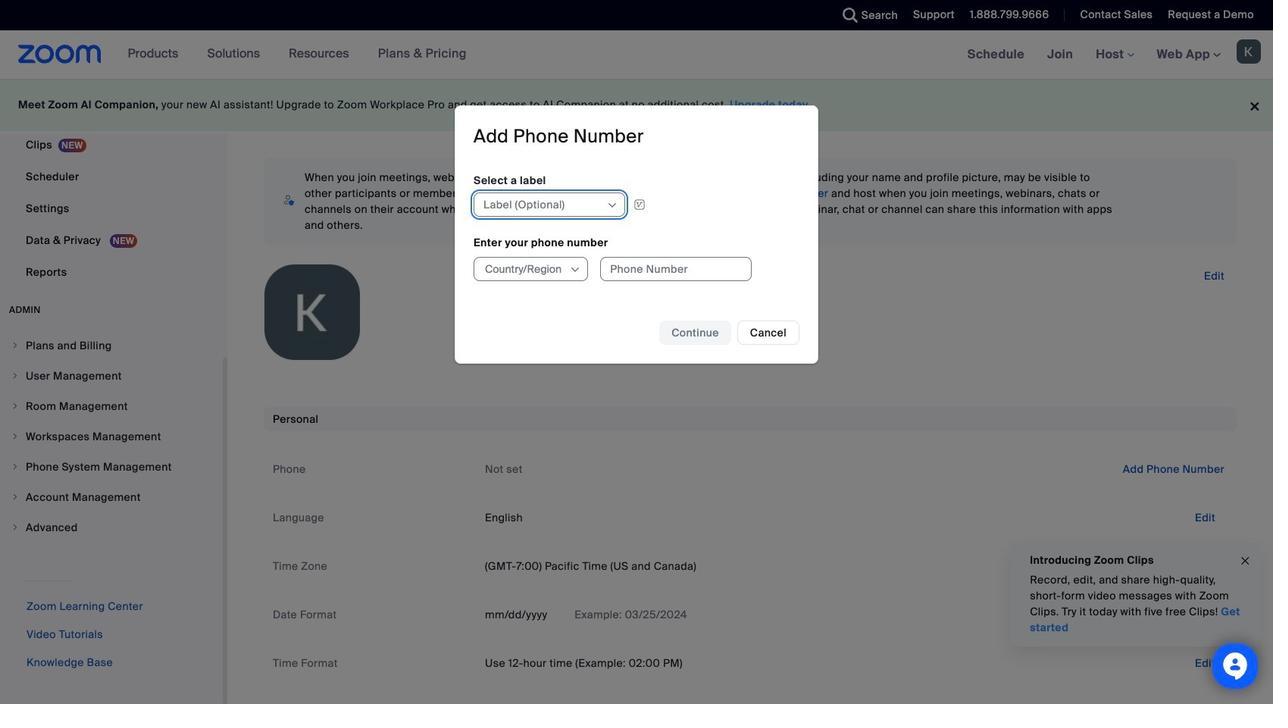 Task type: describe. For each thing, give the bounding box(es) containing it.
Select Country text field
[[484, 257, 569, 280]]



Task type: vqa. For each thing, say whether or not it's contained in the screenshot.
the Workspaces Management
no



Task type: locate. For each thing, give the bounding box(es) containing it.
admin menu menu
[[0, 331, 223, 543]]

user photo image
[[265, 265, 360, 360]]

show options image right select country "text box"
[[569, 263, 582, 276]]

banner
[[0, 30, 1273, 80]]

Phone Number text field
[[600, 257, 752, 281]]

meetings navigation
[[956, 30, 1273, 80]]

close image
[[1239, 552, 1251, 570]]

heading
[[474, 125, 644, 148]]

0 vertical spatial show options image
[[606, 199, 618, 211]]

application
[[474, 192, 772, 216]]

1 horizontal spatial show options image
[[606, 199, 618, 211]]

show options image left support version for phone label image
[[606, 199, 618, 211]]

personal menu menu
[[0, 0, 223, 289]]

1 vertical spatial show options image
[[569, 263, 582, 276]]

dialog
[[455, 106, 819, 363]]

footer
[[0, 79, 1273, 131]]

product information navigation
[[116, 30, 478, 79]]

0 horizontal spatial show options image
[[569, 263, 582, 276]]

show options image
[[606, 199, 618, 211], [569, 263, 582, 276]]

support version for phone label image
[[629, 198, 650, 211]]



